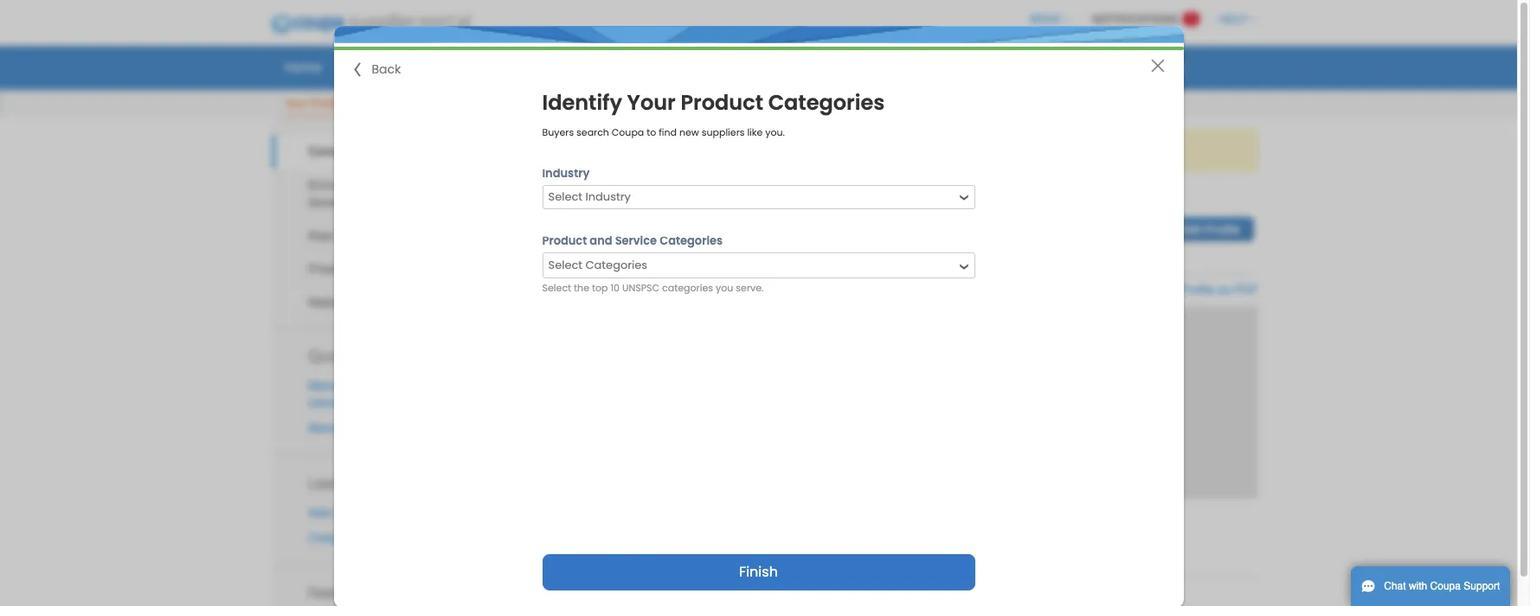 Task type: describe. For each thing, give the bounding box(es) containing it.
financial performance
[[308, 262, 429, 276]]

address
[[573, 542, 621, 556]]

new
[[679, 126, 699, 140]]

ratings
[[308, 296, 349, 310]]

social,
[[392, 178, 429, 192]]

environmental, social, governance & diversity
[[308, 178, 435, 209]]

categories for product and service categories
[[660, 233, 723, 249]]

edit profile link
[[1168, 217, 1254, 242]]

and
[[590, 233, 612, 249]]

profile link
[[336, 54, 398, 80]]

buyers
[[542, 126, 574, 140]]

like
[[747, 126, 763, 140]]

home
[[285, 58, 322, 75]]

manage payment information
[[308, 379, 402, 410]]

chat with coupa support button
[[1351, 567, 1511, 607]]

environmental,
[[308, 178, 389, 192]]

identify
[[542, 88, 622, 117]]

profile
[[429, 532, 462, 545]]

environmental, social, governance & diversity link
[[272, 168, 499, 219]]

company profile link
[[272, 135, 499, 168]]

0 vertical spatial product
[[681, 88, 763, 117]]

0 horizontal spatial your
[[285, 97, 307, 110]]

manage legal entities
[[308, 421, 423, 435]]

back
[[372, 61, 401, 78]]

coupa supplier portal image
[[259, 3, 482, 46]]

coupa for search
[[612, 126, 644, 140]]

diversity
[[389, 196, 435, 209]]

add more customers link
[[308, 506, 420, 520]]

0 horizontal spatial product
[[542, 233, 587, 249]]

payment
[[355, 379, 402, 393]]

you.
[[765, 126, 785, 140]]

download
[[1123, 283, 1177, 297]]

primary address
[[525, 542, 621, 556]]

risk & compliance link
[[272, 219, 499, 253]]

download profile as pdf
[[1123, 283, 1258, 297]]

quick
[[308, 345, 347, 366]]

search
[[576, 126, 609, 140]]

your inside dialog
[[627, 88, 676, 117]]

to
[[647, 126, 656, 140]]

close image
[[1151, 59, 1165, 73]]

a
[[348, 532, 355, 545]]

more
[[333, 506, 361, 520]]

the
[[574, 282, 589, 295]]

& for references
[[353, 296, 361, 310]]

links
[[350, 345, 385, 366]]

risk & compliance
[[308, 229, 410, 243]]

profile for edit profile
[[1205, 224, 1241, 236]]

top
[[592, 282, 608, 295]]

categories for identify your product categories
[[768, 88, 885, 117]]

references
[[364, 296, 426, 310]]

klo
[[612, 210, 647, 238]]

profile for your profile
[[311, 97, 342, 110]]

product and service categories
[[542, 233, 723, 249]]

discoverable
[[358, 532, 426, 545]]

10
[[611, 282, 620, 295]]

feedback
[[308, 583, 373, 603]]

chat with coupa support
[[1384, 581, 1500, 593]]

industry
[[542, 165, 590, 182]]

governance
[[308, 196, 374, 209]]

setup
[[1148, 58, 1183, 75]]

service
[[615, 233, 657, 249]]

entities
[[384, 421, 423, 435]]

profile for download profile as pdf
[[1180, 283, 1215, 297]]

manage payment information link
[[308, 379, 402, 410]]

Product and Service Categories text field
[[544, 254, 952, 277]]

risk
[[308, 229, 332, 243]]

back button
[[354, 61, 401, 79]]



Task type: vqa. For each thing, say whether or not it's contained in the screenshot.
with
yes



Task type: locate. For each thing, give the bounding box(es) containing it.
profile down coupa supplier portal image
[[347, 58, 387, 75]]

0 vertical spatial categories
[[768, 88, 885, 117]]

alert
[[525, 129, 1258, 173]]

download profile as pdf button
[[1123, 281, 1258, 299]]

your profile link
[[284, 93, 343, 116]]

0 horizontal spatial &
[[335, 229, 343, 243]]

1 vertical spatial product
[[542, 233, 587, 249]]

home link
[[273, 54, 333, 80]]

select
[[542, 282, 571, 295]]

support
[[1464, 581, 1500, 593]]

1 horizontal spatial your
[[627, 88, 676, 117]]

2 manage from the top
[[308, 421, 352, 435]]

& left diversity
[[377, 196, 386, 209]]

manage
[[308, 379, 352, 393], [308, 421, 352, 435]]

manage for manage payment information
[[308, 379, 352, 393]]

product left and
[[542, 233, 587, 249]]

profile right edit
[[1205, 224, 1241, 236]]

categories
[[662, 282, 713, 295]]

edit
[[1181, 224, 1202, 236]]

ratings & references
[[308, 296, 426, 310]]

add
[[308, 506, 330, 520]]

primary
[[525, 542, 570, 556]]

background image
[[525, 306, 1258, 499]]

add more customers
[[308, 506, 420, 520]]

your profile
[[285, 97, 342, 110]]

1 vertical spatial coupa
[[1430, 581, 1461, 593]]

edit profile
[[1181, 224, 1241, 236]]

0 vertical spatial coupa
[[612, 126, 644, 140]]

coupa for with
[[1430, 581, 1461, 593]]

categories up categories
[[660, 233, 723, 249]]

categories
[[768, 88, 885, 117], [660, 233, 723, 249]]

profile left as
[[1180, 283, 1215, 297]]

compliance
[[346, 229, 410, 243]]

unspsc
[[622, 282, 660, 295]]

information
[[308, 396, 368, 410]]

identify your product categories
[[542, 88, 885, 117]]

product up suppliers
[[681, 88, 763, 117]]

profile inside "link"
[[1205, 224, 1241, 236]]

0 vertical spatial manage
[[308, 379, 352, 393]]

company profile
[[308, 145, 404, 159]]

manage inside manage payment information
[[308, 379, 352, 393]]

coupa left to
[[612, 126, 644, 140]]

progress bar
[[334, 47, 1184, 50]]

create
[[308, 532, 344, 545]]

&
[[377, 196, 386, 209], [335, 229, 343, 243], [353, 296, 361, 310]]

pdf
[[1234, 283, 1258, 297]]

quick links
[[308, 345, 385, 366]]

your up to
[[627, 88, 676, 117]]

legal
[[355, 421, 381, 435]]

0 vertical spatial &
[[377, 196, 386, 209]]

& right risk
[[335, 229, 343, 243]]

1 vertical spatial categories
[[660, 233, 723, 249]]

company
[[308, 145, 363, 159]]

buyers search coupa to find new suppliers like you.
[[542, 126, 785, 140]]

coupa inside chat with coupa support "button"
[[1430, 581, 1461, 593]]

serve.
[[736, 282, 764, 295]]

& right 'ratings'
[[353, 296, 361, 310]]

create a discoverable profile link
[[308, 532, 462, 545]]

as
[[1218, 283, 1231, 297]]

ratings & references link
[[272, 286, 499, 320]]

coupa inside identify your product categories dialog
[[612, 126, 644, 140]]

klo banner
[[519, 191, 1277, 577]]

& for compliance
[[335, 229, 343, 243]]

Industry text field
[[544, 186, 952, 209]]

1 horizontal spatial categories
[[768, 88, 885, 117]]

you
[[716, 282, 733, 295]]

financial performance link
[[272, 253, 499, 286]]

manage down the information
[[308, 421, 352, 435]]

chat
[[1384, 581, 1406, 593]]

0 horizontal spatial categories
[[660, 233, 723, 249]]

suppliers
[[702, 126, 745, 140]]

customers
[[364, 506, 420, 520]]

your
[[627, 88, 676, 117], [285, 97, 307, 110]]

& inside environmental, social, governance & diversity
[[377, 196, 386, 209]]

1 horizontal spatial coupa
[[1430, 581, 1461, 593]]

2 horizontal spatial &
[[377, 196, 386, 209]]

create a discoverable profile
[[308, 532, 462, 545]]

profile down 'home'
[[311, 97, 342, 110]]

find
[[659, 126, 677, 140]]

1 horizontal spatial product
[[681, 88, 763, 117]]

center
[[371, 472, 417, 493]]

1 vertical spatial &
[[335, 229, 343, 243]]

with
[[1409, 581, 1427, 593]]

0 horizontal spatial coupa
[[612, 126, 644, 140]]

finish button
[[542, 555, 975, 591]]

manage legal entities link
[[308, 421, 423, 435]]

profile up social,
[[367, 145, 404, 159]]

product
[[681, 88, 763, 117], [542, 233, 587, 249]]

your down 'home'
[[285, 97, 307, 110]]

identify your product categories dialog
[[334, 26, 1184, 607]]

manage up the information
[[308, 379, 352, 393]]

setup link
[[1137, 54, 1194, 80]]

profile for company profile
[[367, 145, 404, 159]]

finish
[[739, 563, 778, 582]]

1 vertical spatial manage
[[308, 421, 352, 435]]

coupa right with
[[1430, 581, 1461, 593]]

select the top 10 unspsc categories you serve.
[[542, 282, 764, 295]]

1 manage from the top
[[308, 379, 352, 393]]

performance
[[360, 262, 429, 276]]

profile inside button
[[1180, 283, 1215, 297]]

2 vertical spatial &
[[353, 296, 361, 310]]

learning center
[[308, 472, 417, 493]]

manage for manage legal entities
[[308, 421, 352, 435]]

coupa
[[612, 126, 644, 140], [1430, 581, 1461, 593]]

financial
[[308, 262, 357, 276]]

learning
[[308, 472, 367, 493]]

klo image
[[525, 191, 594, 262]]

1 horizontal spatial &
[[353, 296, 361, 310]]

categories up you.
[[768, 88, 885, 117]]



